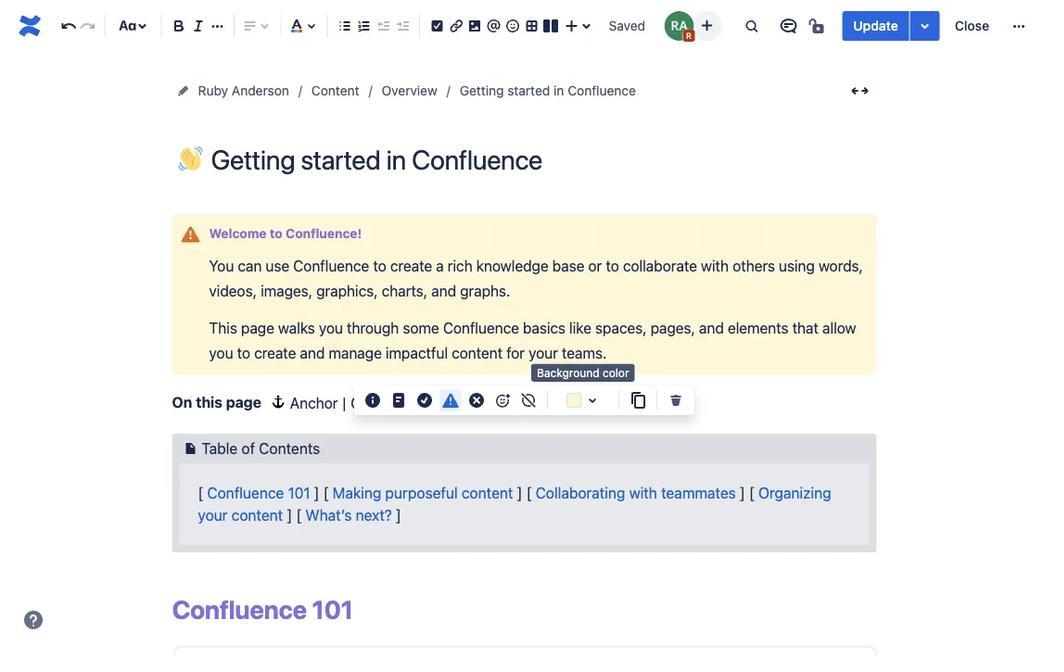 Task type: locate. For each thing, give the bounding box(es) containing it.
1 vertical spatial 101
[[312, 595, 353, 625]]

in
[[554, 83, 565, 98]]

1 vertical spatial you
[[209, 345, 233, 362]]

0 horizontal spatial you
[[209, 345, 233, 362]]

your
[[529, 345, 558, 362], [198, 507, 228, 525]]

of
[[242, 440, 255, 458]]

[ down "table of contents" icon
[[198, 485, 203, 502]]

create up the charts,
[[390, 257, 432, 275]]

some
[[403, 319, 440, 337]]

create inside 'this page walks you through some confluence basics like spaces, pages, and elements that allow you to create and manage impactful content for your teams.'
[[254, 345, 296, 362]]

0 vertical spatial 101
[[288, 485, 310, 502]]

0 vertical spatial content
[[452, 345, 503, 362]]

and
[[432, 283, 456, 300], [700, 319, 724, 337], [300, 345, 325, 362]]

1 horizontal spatial you
[[319, 319, 343, 337]]

1 horizontal spatial 101
[[312, 595, 353, 625]]

organizing your content
[[198, 485, 836, 525]]

to down this
[[237, 345, 250, 362]]

] right teammates
[[740, 485, 746, 502]]

what's
[[306, 507, 352, 525]]

graphics,
[[317, 283, 378, 300]]

:wave: image
[[179, 147, 203, 171], [179, 147, 203, 171]]

content right the purposeful
[[462, 485, 513, 502]]

1 horizontal spatial your
[[529, 345, 558, 362]]

info image
[[362, 390, 384, 412]]

[ left collaborating
[[527, 485, 532, 502]]

comment icon image
[[778, 15, 800, 37]]

content left for
[[452, 345, 503, 362]]

0 vertical spatial your
[[529, 345, 558, 362]]

101
[[288, 485, 310, 502], [312, 595, 353, 625]]

with left teammates
[[630, 485, 658, 502]]

0 vertical spatial you
[[319, 319, 343, 337]]

welcome
[[209, 226, 267, 241]]

getting
[[460, 83, 504, 98]]

your down basics
[[529, 345, 558, 362]]

0 horizontal spatial and
[[300, 345, 325, 362]]

layouts image
[[540, 15, 562, 37]]

1 vertical spatial and
[[700, 319, 724, 337]]

ruby anderson image
[[665, 11, 694, 41]]

[
[[198, 485, 203, 502], [324, 485, 329, 502], [527, 485, 532, 502], [750, 485, 755, 502], [296, 507, 302, 525]]

1 horizontal spatial and
[[432, 283, 456, 300]]

2 vertical spatial content
[[232, 507, 283, 525]]

] down 'confluence 101' "link"
[[287, 507, 292, 525]]

making purposeful content link
[[333, 485, 513, 502]]

0 horizontal spatial 101
[[288, 485, 310, 502]]

2 vertical spatial and
[[300, 345, 325, 362]]

content down 'confluence 101' "link"
[[232, 507, 283, 525]]

update button
[[843, 11, 910, 41]]

error image
[[466, 390, 488, 412]]

confluence!
[[286, 226, 362, 241]]

to
[[270, 226, 283, 241], [373, 257, 387, 275], [606, 257, 620, 275], [237, 345, 250, 362]]

find and replace image
[[741, 15, 763, 37]]

you
[[319, 319, 343, 337], [209, 345, 233, 362]]

undo ⌘z image
[[58, 15, 80, 37]]

with left others
[[701, 257, 729, 275]]

] left collaborating
[[517, 485, 523, 502]]

your down 'confluence 101' "link"
[[198, 507, 228, 525]]

and down a
[[432, 283, 456, 300]]

started
[[508, 83, 551, 98]]

0 vertical spatial with
[[701, 257, 729, 275]]

1 vertical spatial your
[[198, 507, 228, 525]]

0 horizontal spatial create
[[254, 345, 296, 362]]

graphs.
[[460, 283, 511, 300]]

create
[[390, 257, 432, 275], [254, 345, 296, 362]]

create down walks
[[254, 345, 296, 362]]

color
[[603, 366, 630, 379]]

0 vertical spatial and
[[432, 283, 456, 300]]

]
[[314, 485, 320, 502], [517, 485, 523, 502], [740, 485, 746, 502], [287, 507, 292, 525], [396, 507, 401, 525]]

make page full-width image
[[849, 80, 872, 102]]

create inside the you can use confluence to create a rich knowledge base or to collaborate with others using words, videos, images, graphics, charts, and graphs.
[[390, 257, 432, 275]]

1 horizontal spatial create
[[390, 257, 432, 275]]

confluence image
[[15, 11, 45, 41]]

teams.
[[562, 345, 607, 362]]

content inside 'this page walks you through some confluence basics like spaces, pages, and elements that allow you to create and manage impactful content for your teams.'
[[452, 345, 503, 362]]

background color
[[537, 366, 630, 379]]

] up what's
[[314, 485, 320, 502]]

elements
[[728, 319, 789, 337]]

anchor | on-this-page
[[290, 394, 441, 412]]

adjust update settings image
[[915, 15, 937, 37]]

organizing your content link
[[198, 485, 836, 525]]

organizing
[[759, 485, 832, 502]]

1 horizontal spatial with
[[701, 257, 729, 275]]

you can use confluence to create a rich knowledge base or to collaborate with others using words, videos, images, graphics, charts, and graphs.
[[209, 257, 868, 300]]

confluence inside 'this page walks you through some confluence basics like spaces, pages, and elements that allow you to create and manage impactful content for your teams.'
[[443, 319, 519, 337]]

bullet list ⌘⇧8 image
[[334, 15, 356, 37]]

manage
[[329, 345, 382, 362]]

your inside 'this page walks you through some confluence basics like spaces, pages, and elements that allow you to create and manage impactful content for your teams.'
[[529, 345, 558, 362]]

or
[[589, 257, 602, 275]]

0 horizontal spatial your
[[198, 507, 228, 525]]

your inside organizing your content
[[198, 507, 228, 525]]

to inside 'this page walks you through some confluence basics like spaces, pages, and elements that allow you to create and manage impactful content for your teams.'
[[237, 345, 250, 362]]

remove emoji image
[[518, 390, 540, 412]]

1 vertical spatial with
[[630, 485, 658, 502]]

you down this
[[209, 345, 233, 362]]

and right pages,
[[700, 319, 724, 337]]

you right walks
[[319, 319, 343, 337]]

to up use
[[270, 226, 283, 241]]

impactful
[[386, 345, 448, 362]]

page
[[241, 319, 274, 337], [226, 394, 261, 412], [407, 394, 441, 412]]

remove image
[[665, 390, 688, 412]]

ruby anderson link
[[198, 80, 289, 102]]

and down walks
[[300, 345, 325, 362]]

with
[[701, 257, 729, 275], [630, 485, 658, 502]]

0 vertical spatial create
[[390, 257, 432, 275]]

confluence 101
[[172, 595, 353, 625]]

|
[[343, 394, 346, 412]]

anchor image
[[268, 392, 290, 414]]

can
[[238, 257, 262, 275]]

with inside the you can use confluence to create a rich knowledge base or to collaborate with others using words, videos, images, graphics, charts, and graphs.
[[701, 257, 729, 275]]

and inside the you can use confluence to create a rich knowledge base or to collaborate with others using words, videos, images, graphics, charts, and graphs.
[[432, 283, 456, 300]]

Give this page a title text field
[[211, 145, 877, 175]]

contents
[[259, 440, 320, 458]]

italic ⌘i image
[[188, 15, 210, 37]]

[ confluence 101 ] [ making purposeful content ] [ collaborating with teammates ] [
[[198, 485, 759, 502]]

warning image
[[440, 390, 462, 412]]

content
[[452, 345, 503, 362], [462, 485, 513, 502], [232, 507, 283, 525]]

this-
[[377, 394, 407, 412]]

next?
[[356, 507, 392, 525]]

allow
[[823, 319, 857, 337]]

invite to edit image
[[696, 14, 718, 37]]

knowledge
[[477, 257, 549, 275]]

1 vertical spatial create
[[254, 345, 296, 362]]

confluence
[[568, 83, 636, 98], [293, 257, 370, 275], [443, 319, 519, 337], [207, 485, 284, 502], [172, 595, 307, 625]]

mention image
[[483, 15, 505, 37]]

confluence inside the you can use confluence to create a rich knowledge base or to collaborate with others using words, videos, images, graphics, charts, and graphs.
[[293, 257, 370, 275]]

close
[[955, 18, 990, 33]]

link image
[[445, 15, 467, 37]]

help image
[[22, 610, 45, 632]]



Task type: describe. For each thing, give the bounding box(es) containing it.
content inside organizing your content
[[232, 507, 283, 525]]

Main content area, start typing to enter text. text field
[[154, 214, 895, 658]]

charts,
[[382, 283, 428, 300]]

on this page
[[172, 394, 261, 412]]

this
[[209, 319, 237, 337]]

teammates
[[662, 485, 737, 502]]

editor add emoji image
[[492, 390, 514, 412]]

[ left what's
[[296, 507, 302, 525]]

success image
[[414, 390, 436, 412]]

indent tab image
[[391, 15, 414, 37]]

overview link
[[382, 80, 438, 102]]

2 horizontal spatial and
[[700, 319, 724, 337]]

0 horizontal spatial with
[[630, 485, 658, 502]]

redo ⌘⇧z image
[[76, 15, 99, 37]]

table of contents image
[[180, 438, 202, 460]]

background color image
[[582, 390, 604, 412]]

saved
[[609, 18, 646, 33]]

on
[[172, 394, 192, 412]]

numbered list ⌘⇧7 image
[[353, 15, 375, 37]]

text styles image
[[116, 15, 139, 37]]

this page walks you through some confluence basics like spaces, pages, and elements that allow you to create and manage impactful content for your teams.
[[209, 319, 861, 362]]

others
[[733, 257, 776, 275]]

move this page image
[[176, 84, 191, 98]]

getting started in confluence link
[[460, 80, 636, 102]]

words,
[[819, 257, 864, 275]]

this
[[196, 394, 223, 412]]

to right "or"
[[606, 257, 620, 275]]

to up the charts,
[[373, 257, 387, 275]]

[ left organizing
[[750, 485, 755, 502]]

collaborating
[[536, 485, 626, 502]]

note image
[[388, 390, 410, 412]]

purposeful
[[386, 485, 458, 502]]

more image
[[1009, 15, 1031, 37]]

content link
[[312, 80, 360, 102]]

walks
[[278, 319, 315, 337]]

table of contents
[[202, 440, 320, 458]]

copy image
[[627, 390, 650, 412]]

content
[[312, 83, 360, 98]]

collaborating with teammates link
[[536, 485, 737, 502]]

rich
[[448, 257, 473, 275]]

bold ⌘b image
[[168, 15, 190, 37]]

for
[[507, 345, 525, 362]]

anchor
[[290, 394, 338, 412]]

table image
[[521, 15, 543, 37]]

like
[[570, 319, 592, 337]]

through
[[347, 319, 399, 337]]

table
[[202, 440, 238, 458]]

confluence 101 link
[[207, 485, 310, 502]]

videos,
[[209, 283, 257, 300]]

a
[[436, 257, 444, 275]]

outdent ⇧tab image
[[372, 15, 394, 37]]

overview
[[382, 83, 438, 98]]

collaborate
[[623, 257, 698, 275]]

spaces,
[[596, 319, 647, 337]]

] [ what's next? ]
[[283, 507, 401, 525]]

using
[[779, 257, 815, 275]]

page inside 'this page walks you through some confluence basics like spaces, pages, and elements that allow you to create and manage impactful content for your teams.'
[[241, 319, 274, 337]]

no restrictions image
[[808, 15, 830, 37]]

getting started in confluence
[[460, 83, 636, 98]]

confluence image
[[15, 11, 45, 41]]

what's next? link
[[306, 507, 392, 525]]

panel warning image
[[180, 223, 202, 246]]

on-
[[351, 394, 377, 412]]

update
[[854, 18, 899, 33]]

ruby anderson
[[198, 83, 289, 98]]

[ up what's
[[324, 485, 329, 502]]

close button
[[944, 11, 1001, 41]]

that
[[793, 319, 819, 337]]

you
[[209, 257, 234, 275]]

background color tooltip
[[532, 364, 635, 382]]

more formatting image
[[206, 15, 229, 37]]

add image, video, or file image
[[464, 15, 486, 37]]

] right next?
[[396, 507, 401, 525]]

pages,
[[651, 319, 696, 337]]

ruby
[[198, 83, 228, 98]]

background
[[537, 366, 600, 379]]

emoji image
[[502, 15, 524, 37]]

basics
[[523, 319, 566, 337]]

1 vertical spatial content
[[462, 485, 513, 502]]

base
[[553, 257, 585, 275]]

action item image
[[426, 15, 448, 37]]

making
[[333, 485, 382, 502]]

use
[[266, 257, 290, 275]]

welcome to confluence!
[[209, 226, 362, 241]]

anderson
[[232, 83, 289, 98]]

images,
[[261, 283, 313, 300]]



Task type: vqa. For each thing, say whether or not it's contained in the screenshot.
The Use
yes



